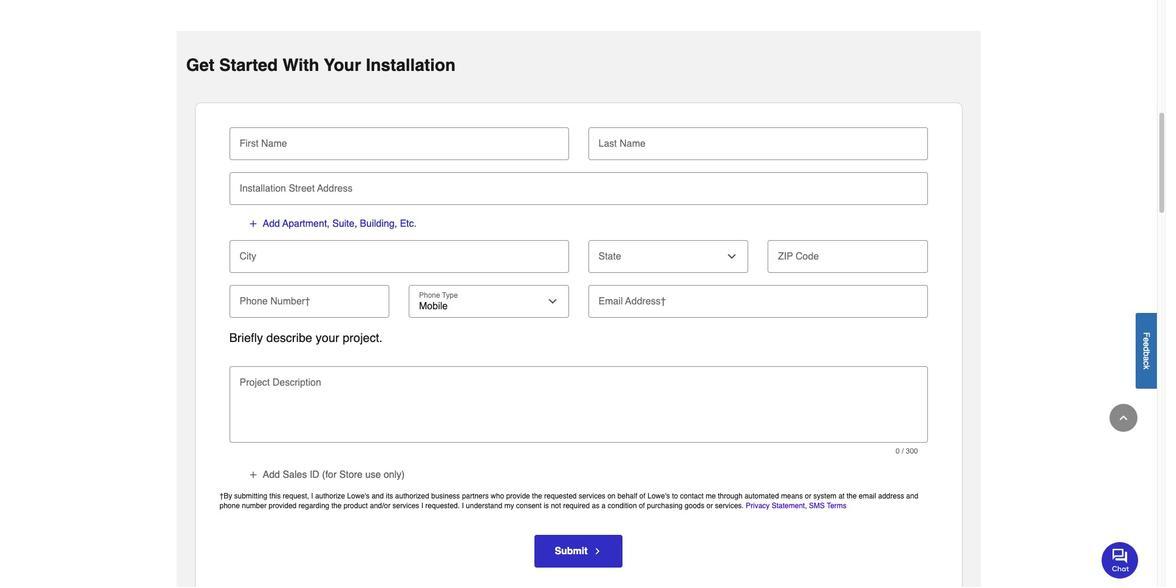 Task type: describe. For each thing, give the bounding box(es) containing it.
number
[[242, 503, 267, 511]]

submit
[[555, 547, 588, 558]]

City text field
[[234, 241, 564, 267]]

c
[[1142, 361, 1152, 366]]

request,
[[283, 493, 309, 501]]

city
[[240, 251, 256, 262]]

system
[[813, 493, 837, 501]]

0 vertical spatial installation
[[366, 55, 456, 75]]

condition
[[608, 503, 637, 511]]

privacy statement link
[[746, 503, 805, 511]]

a inside button
[[1142, 357, 1152, 361]]

0 vertical spatial or
[[805, 493, 811, 501]]

first
[[240, 139, 258, 149]]

number†
[[270, 296, 310, 307]]

address
[[878, 493, 904, 501]]

privacy
[[746, 503, 770, 511]]

etc.
[[400, 219, 417, 230]]

add sales id (for store use only) button
[[247, 469, 405, 483]]

submit button
[[535, 536, 622, 569]]

apartment,
[[282, 219, 330, 230]]

get
[[186, 55, 215, 75]]

installation street address
[[240, 183, 353, 194]]

0 vertical spatial of
[[639, 493, 646, 501]]

started
[[219, 55, 278, 75]]

store
[[339, 470, 363, 481]]

briefly
[[229, 332, 263, 346]]

Phone Number† text field
[[234, 285, 384, 312]]

0
[[896, 448, 900, 456]]

project.
[[343, 332, 383, 346]]

address
[[317, 183, 353, 194]]

2 lowe's from the left
[[648, 493, 670, 501]]

1 e from the top
[[1142, 338, 1152, 342]]

automated
[[745, 493, 779, 501]]

statement
[[772, 503, 805, 511]]

on
[[607, 493, 616, 501]]

b
[[1142, 352, 1152, 357]]

regarding
[[299, 503, 329, 511]]

add apartment, suite, building, etc. button
[[247, 217, 417, 231]]

business
[[431, 493, 460, 501]]

1 and from the left
[[372, 493, 384, 501]]

project description
[[240, 378, 321, 389]]

authorized
[[395, 493, 429, 501]]

submitting
[[234, 493, 267, 501]]

2 horizontal spatial i
[[462, 503, 464, 511]]

not
[[551, 503, 561, 511]]

behalf
[[618, 493, 637, 501]]

sms
[[809, 503, 825, 511]]

through
[[718, 493, 743, 501]]

Installation Street Address text field
[[234, 173, 923, 199]]

chat invite button image
[[1102, 542, 1139, 579]]

1 vertical spatial installation
[[240, 183, 286, 194]]

means
[[781, 493, 803, 501]]

1 lowe's from the left
[[347, 493, 370, 501]]

f e e d b a c k
[[1142, 332, 1152, 370]]

† by submitting this request, i authorize                         lowe's and its authorized business partners who                         provide the requested services on behalf of lowe's                         to contact me through automated means or system at the                         email address and phone number provided regarding the                         product and/or services i requested. i understand my                         consent is not required as a condition of purchasing                         goods or services.
[[220, 493, 918, 511]]

your
[[316, 332, 339, 346]]

who
[[491, 493, 504, 501]]

1 horizontal spatial i
[[421, 503, 423, 511]]

provide
[[506, 493, 530, 501]]

chevron up image
[[1118, 412, 1130, 425]]

zip code
[[778, 251, 819, 262]]

terms
[[827, 503, 847, 511]]

this
[[269, 493, 281, 501]]

phone number†
[[240, 296, 310, 307]]

†
[[220, 493, 224, 501]]

zip
[[778, 251, 793, 262]]

as
[[592, 503, 600, 511]]

description
[[273, 378, 321, 389]]

building,
[[360, 219, 397, 230]]

phone
[[220, 503, 240, 511]]

privacy statement , sms terms
[[746, 503, 847, 511]]

partners
[[462, 493, 489, 501]]

get started with your installation
[[186, 55, 456, 75]]

plus image
[[248, 219, 258, 229]]

ZIP Code text field
[[773, 241, 923, 267]]

to
[[672, 493, 678, 501]]

project
[[240, 378, 270, 389]]

describe
[[266, 332, 312, 346]]

email address†
[[599, 296, 666, 307]]

id
[[310, 470, 319, 481]]

email
[[599, 296, 623, 307]]



Task type: vqa. For each thing, say whether or not it's contained in the screenshot.
privacy statement , sms terms
yes



Task type: locate. For each thing, give the bounding box(es) containing it.
1 vertical spatial add
[[263, 470, 280, 481]]

0 vertical spatial services
[[579, 493, 605, 501]]

at
[[839, 493, 845, 501]]

a inside † by submitting this request, i authorize                         lowe's and its authorized business partners who                         provide the requested services on behalf of lowe's                         to contact me through automated means or system at the                         email address and phone number provided regarding the                         product and/or services i requested. i understand my                         consent is not required as a condition of purchasing                         goods or services.
[[602, 503, 606, 511]]

plus image
[[248, 471, 258, 481]]

your
[[324, 55, 361, 75]]

only)
[[384, 470, 405, 481]]

street
[[289, 183, 315, 194]]

lowe's up purchasing
[[648, 493, 670, 501]]

of right condition
[[639, 503, 645, 511]]

contact
[[680, 493, 704, 501]]

and/or
[[370, 503, 391, 511]]

services down authorized
[[393, 503, 419, 511]]

by
[[224, 493, 232, 501]]

a right as
[[602, 503, 606, 511]]

1 vertical spatial or
[[707, 503, 713, 511]]

goods
[[685, 503, 705, 511]]

0 vertical spatial add
[[263, 219, 280, 230]]

Project Description text field
[[234, 384, 923, 437]]

f e e d b a c k button
[[1136, 313, 1157, 389]]

(for
[[322, 470, 337, 481]]

i up regarding
[[311, 493, 313, 501]]

the
[[532, 493, 542, 501], [847, 493, 857, 501], [331, 503, 342, 511]]

name for first name
[[261, 139, 287, 149]]

the up consent at the left
[[532, 493, 542, 501]]

scroll to top element
[[1110, 405, 1138, 432]]

name right "first"
[[261, 139, 287, 149]]

1 vertical spatial services
[[393, 503, 419, 511]]

code
[[796, 251, 819, 262]]

a
[[1142, 357, 1152, 361], [602, 503, 606, 511]]

add apartment, suite, building, etc.
[[263, 219, 417, 230]]

chevron right image
[[593, 548, 602, 557]]

add for add sales id (for store use only)
[[263, 470, 280, 481]]

sales
[[283, 470, 307, 481]]

1 vertical spatial a
[[602, 503, 606, 511]]

2 add from the top
[[263, 470, 280, 481]]

of
[[639, 493, 646, 501], [639, 503, 645, 511]]

services
[[579, 493, 605, 501], [393, 503, 419, 511]]

me
[[706, 493, 716, 501]]

/
[[902, 448, 904, 456]]

authorize
[[315, 493, 345, 501]]

add for add apartment, suite, building, etc.
[[263, 219, 280, 230]]

1 horizontal spatial services
[[579, 493, 605, 501]]

or down the me
[[707, 503, 713, 511]]

name for last name
[[620, 139, 646, 149]]

provided
[[269, 503, 297, 511]]

last name
[[599, 139, 646, 149]]

my
[[504, 503, 514, 511]]

services.
[[715, 503, 744, 511]]

its
[[386, 493, 393, 501]]

Last Name text field
[[593, 128, 923, 154]]

1 vertical spatial of
[[639, 503, 645, 511]]

300
[[906, 448, 918, 456]]

or up ,
[[805, 493, 811, 501]]

0 / 300
[[896, 448, 918, 456]]

or
[[805, 493, 811, 501], [707, 503, 713, 511]]

add
[[263, 219, 280, 230], [263, 470, 280, 481]]

understand
[[466, 503, 502, 511]]

2 and from the left
[[906, 493, 918, 501]]

is
[[544, 503, 549, 511]]

0 horizontal spatial or
[[707, 503, 713, 511]]

0 horizontal spatial lowe's
[[347, 493, 370, 501]]

and
[[372, 493, 384, 501], [906, 493, 918, 501]]

,
[[805, 503, 807, 511]]

0 horizontal spatial and
[[372, 493, 384, 501]]

add right plus image
[[263, 470, 280, 481]]

use
[[365, 470, 381, 481]]

first name
[[240, 139, 287, 149]]

1 horizontal spatial the
[[532, 493, 542, 501]]

2 name from the left
[[620, 139, 646, 149]]

briefly describe your project.
[[229, 332, 383, 346]]

the right "at"
[[847, 493, 857, 501]]

2 e from the top
[[1142, 342, 1152, 347]]

e up b
[[1142, 342, 1152, 347]]

name right last at the top of the page
[[620, 139, 646, 149]]

sms terms link
[[809, 503, 847, 511]]

a up k
[[1142, 357, 1152, 361]]

f
[[1142, 332, 1152, 338]]

last
[[599, 139, 617, 149]]

purchasing
[[647, 503, 683, 511]]

and up and/or
[[372, 493, 384, 501]]

e up d on the bottom right of the page
[[1142, 338, 1152, 342]]

phone
[[240, 296, 268, 307]]

k
[[1142, 366, 1152, 370]]

1 add from the top
[[263, 219, 280, 230]]

with
[[283, 55, 319, 75]]

address†
[[625, 296, 666, 307]]

add sales id (for store use only)
[[263, 470, 405, 481]]

First Name text field
[[234, 128, 564, 154]]

2 horizontal spatial the
[[847, 493, 857, 501]]

1 horizontal spatial and
[[906, 493, 918, 501]]

0 horizontal spatial services
[[393, 503, 419, 511]]

0 horizontal spatial the
[[331, 503, 342, 511]]

consent
[[516, 503, 542, 511]]

e
[[1142, 338, 1152, 342], [1142, 342, 1152, 347]]

i down authorized
[[421, 503, 423, 511]]

Email Address† text field
[[593, 285, 923, 312]]

1 horizontal spatial name
[[620, 139, 646, 149]]

0 horizontal spatial a
[[602, 503, 606, 511]]

i
[[311, 493, 313, 501], [421, 503, 423, 511], [462, 503, 464, 511]]

email
[[859, 493, 876, 501]]

suite,
[[332, 219, 357, 230]]

lowe's
[[347, 493, 370, 501], [648, 493, 670, 501]]

0 vertical spatial a
[[1142, 357, 1152, 361]]

0 horizontal spatial name
[[261, 139, 287, 149]]

required
[[563, 503, 590, 511]]

1 horizontal spatial lowe's
[[648, 493, 670, 501]]

0 horizontal spatial i
[[311, 493, 313, 501]]

1 name from the left
[[261, 139, 287, 149]]

i down partners
[[462, 503, 464, 511]]

of right behalf
[[639, 493, 646, 501]]

requested
[[544, 493, 577, 501]]

lowe's up product
[[347, 493, 370, 501]]

and right address
[[906, 493, 918, 501]]

1 horizontal spatial installation
[[366, 55, 456, 75]]

1 horizontal spatial or
[[805, 493, 811, 501]]

add right plus icon
[[263, 219, 280, 230]]

the down authorize
[[331, 503, 342, 511]]

installation
[[366, 55, 456, 75], [240, 183, 286, 194]]

requested.
[[425, 503, 460, 511]]

0 horizontal spatial installation
[[240, 183, 286, 194]]

1 horizontal spatial a
[[1142, 357, 1152, 361]]

services up as
[[579, 493, 605, 501]]



